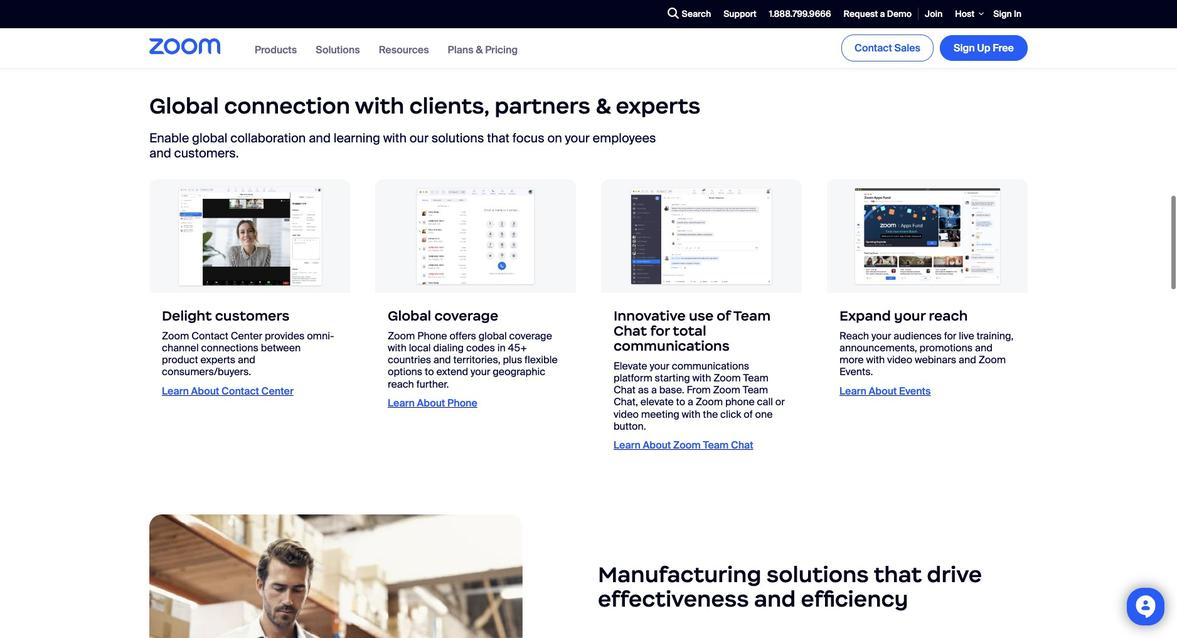 Task type: locate. For each thing, give the bounding box(es) containing it.
efficiency
[[801, 585, 908, 613]]

of
[[717, 307, 731, 324], [744, 408, 753, 421]]

global up local
[[388, 307, 431, 324]]

products
[[255, 43, 297, 56]]

1 vertical spatial video
[[614, 408, 639, 421]]

enable
[[149, 130, 189, 147]]

customers.
[[174, 145, 239, 162]]

sign
[[993, 8, 1012, 19], [954, 41, 975, 54]]

1 vertical spatial experts
[[200, 353, 235, 367]]

your right on
[[565, 130, 590, 147]]

0 vertical spatial video
[[887, 353, 912, 367]]

provides
[[265, 329, 305, 342]]

0 vertical spatial reach
[[929, 307, 968, 324]]

team
[[733, 307, 771, 324], [743, 371, 769, 385], [743, 383, 768, 397], [703, 439, 729, 452]]

your down expand
[[871, 329, 891, 342]]

global coverage zoom phone offers global coverage with local dialing codes in 45+ countries and territories, plus flexible options to extend your geographic reach further. learn about phone
[[388, 307, 558, 410]]

0 horizontal spatial global
[[149, 92, 219, 120]]

1 vertical spatial communications
[[672, 359, 749, 373]]

about left events
[[869, 384, 897, 397]]

about down meeting
[[643, 439, 671, 452]]

global for global connection with clients, partners & experts
[[149, 92, 219, 120]]

0 vertical spatial of
[[717, 307, 731, 324]]

0 horizontal spatial that
[[487, 130, 510, 147]]

team down the
[[703, 439, 729, 452]]

total
[[673, 322, 706, 339]]

that left focus at the left of the page
[[487, 130, 510, 147]]

0 horizontal spatial &
[[476, 43, 483, 56]]

chat
[[614, 322, 647, 339], [614, 383, 636, 397], [731, 439, 753, 452]]

to left "from"
[[676, 395, 685, 409]]

zoom down the "delight"
[[162, 329, 189, 342]]

contact
[[855, 41, 892, 54], [192, 329, 228, 342], [222, 384, 259, 397]]

expand
[[840, 307, 891, 324]]

0 horizontal spatial experts
[[200, 353, 235, 367]]

1 vertical spatial contact
[[192, 329, 228, 342]]

1 horizontal spatial sign
[[993, 8, 1012, 19]]

innovative use of chat for total communications image
[[601, 180, 802, 293]]

global for global coverage zoom phone offers global coverage with local dialing codes in 45+ countries and territories, plus flexible options to extend your geographic reach further. learn about phone
[[388, 307, 431, 324]]

more
[[840, 353, 864, 367]]

zoom left phone in the bottom of the page
[[696, 395, 723, 409]]

0 vertical spatial that
[[487, 130, 510, 147]]

& up employees
[[596, 92, 611, 120]]

about
[[191, 384, 219, 397], [869, 384, 897, 397], [417, 396, 445, 410], [643, 439, 671, 452]]

1 vertical spatial global
[[388, 307, 431, 324]]

1 horizontal spatial global
[[388, 307, 431, 324]]

phone
[[417, 329, 447, 342], [447, 396, 477, 410]]

countries
[[388, 353, 431, 367]]

1 vertical spatial sign
[[954, 41, 975, 54]]

delight
[[162, 307, 212, 324]]

one
[[755, 408, 773, 421]]

0 horizontal spatial global
[[192, 130, 227, 147]]

platform
[[614, 371, 652, 385]]

coverage up the offers
[[434, 307, 498, 324]]

of left one
[[744, 408, 753, 421]]

that inside enable global collaboration and learning with our solutions that focus on your employees and customers.
[[487, 130, 510, 147]]

1 horizontal spatial for
[[944, 329, 957, 342]]

with inside expand your reach reach your audiences for live training, announcements, promotions and more with video webinars and zoom events. learn about events
[[866, 353, 885, 367]]

request a demo
[[844, 8, 912, 19]]

phone down extend on the bottom
[[447, 396, 477, 410]]

0 vertical spatial coverage
[[434, 307, 498, 324]]

solutions inside enable global collaboration and learning with our solutions that focus on your employees and customers.
[[432, 130, 484, 147]]

0 vertical spatial experts
[[616, 92, 701, 120]]

zoom down training,
[[979, 353, 1006, 367]]

communications up starting
[[614, 337, 730, 354]]

collaboration
[[230, 130, 306, 147]]

0 horizontal spatial solutions
[[432, 130, 484, 147]]

free
[[993, 41, 1014, 54]]

contact down consumers/buyers.
[[222, 384, 259, 397]]

1 horizontal spatial phone
[[447, 396, 477, 410]]

innovative
[[614, 307, 686, 324]]

coverage up flexible
[[509, 329, 552, 342]]

for
[[650, 322, 670, 339], [944, 329, 957, 342]]

events.
[[840, 365, 873, 379]]

0 horizontal spatial for
[[650, 322, 670, 339]]

center down between
[[261, 384, 294, 397]]

0 horizontal spatial sign
[[954, 41, 975, 54]]

1 vertical spatial phone
[[447, 396, 477, 410]]

zoom up countries
[[388, 329, 415, 342]]

search image
[[667, 8, 679, 19], [667, 8, 679, 19]]

a right as on the right bottom
[[651, 383, 657, 397]]

1 vertical spatial coverage
[[509, 329, 552, 342]]

your inside global coverage zoom phone offers global coverage with local dialing codes in 45+ countries and territories, plus flexible options to extend your geographic reach further. learn about phone
[[471, 365, 490, 379]]

your inside innovative use of team chat for total communications elevate your communications platform starting with zoom team chat as a base. from zoom team chat, elevate to a zoom phone call or video meeting with the click of one button. learn about zoom team chat
[[650, 359, 669, 373]]

1 horizontal spatial that
[[874, 561, 922, 589]]

global up the enable
[[149, 92, 219, 120]]

video inside innovative use of team chat for total communications elevate your communications platform starting with zoom team chat as a base. from zoom team chat, elevate to a zoom phone call or video meeting with the click of one button. learn about zoom team chat
[[614, 408, 639, 421]]

demo
[[887, 8, 912, 19]]

your down codes
[[471, 365, 490, 379]]

global inside global coverage zoom phone offers global coverage with local dialing codes in 45+ countries and territories, plus flexible options to extend your geographic reach further. learn about phone
[[479, 329, 507, 342]]

learn
[[162, 384, 189, 397], [840, 384, 866, 397], [388, 396, 415, 410], [614, 439, 641, 452]]

plus
[[503, 353, 522, 367]]

customers
[[215, 307, 290, 324]]

chat up elevate
[[614, 322, 647, 339]]

with left local
[[388, 341, 407, 354]]

clients,
[[409, 92, 489, 120]]

and
[[309, 130, 331, 147], [149, 145, 171, 162], [975, 341, 993, 354], [238, 353, 255, 367], [434, 353, 451, 367], [959, 353, 976, 367], [754, 585, 796, 613]]

team right use
[[733, 307, 771, 324]]

1 vertical spatial chat
[[614, 383, 636, 397]]

0 horizontal spatial coverage
[[434, 307, 498, 324]]

0 horizontal spatial of
[[717, 307, 731, 324]]

1 vertical spatial global
[[479, 329, 507, 342]]

contact down the "delight"
[[192, 329, 228, 342]]

experts up employees
[[616, 92, 701, 120]]

about down consumers/buyers.
[[191, 384, 219, 397]]

zoom inside global coverage zoom phone offers global coverage with local dialing codes in 45+ countries and territories, plus flexible options to extend your geographic reach further. learn about phone
[[388, 329, 415, 342]]

for left live
[[944, 329, 957, 342]]

with inside enable global collaboration and learning with our solutions that focus on your employees and customers.
[[383, 130, 407, 147]]

employees
[[593, 130, 656, 147]]

1 vertical spatial of
[[744, 408, 753, 421]]

sign in link
[[987, 0, 1028, 28]]

0 horizontal spatial video
[[614, 408, 639, 421]]

from
[[687, 383, 711, 397]]

learn inside innovative use of team chat for total communications elevate your communications platform starting with zoom team chat as a base. from zoom team chat, elevate to a zoom phone call or video meeting with the click of one button. learn about zoom team chat
[[614, 439, 641, 452]]

1 horizontal spatial solutions
[[767, 561, 869, 589]]

further.
[[416, 377, 449, 391]]

learn down button.
[[614, 439, 641, 452]]

audiences
[[894, 329, 942, 342]]

1 horizontal spatial to
[[676, 395, 685, 409]]

our
[[410, 130, 429, 147]]

sign left the in
[[993, 8, 1012, 19]]

resources button
[[379, 43, 429, 56]]

1 vertical spatial to
[[676, 395, 685, 409]]

global inside enable global collaboration and learning with our solutions that focus on your employees and customers.
[[192, 130, 227, 147]]

0 vertical spatial solutions
[[432, 130, 484, 147]]

None search field
[[622, 4, 664, 24]]

about inside expand your reach reach your audiences for live training, announcements, promotions and more with video webinars and zoom events. learn about events
[[869, 384, 897, 397]]

video inside expand your reach reach your audiences for live training, announcements, promotions and more with video webinars and zoom events. learn about events
[[887, 353, 912, 367]]

chat down click in the right bottom of the page
[[731, 439, 753, 452]]

elevate
[[614, 359, 647, 373]]

to left extend on the bottom
[[425, 365, 434, 379]]

0 vertical spatial sign
[[993, 8, 1012, 19]]

to
[[425, 365, 434, 379], [676, 395, 685, 409]]

experts up learn about contact center link
[[200, 353, 235, 367]]

a right base.
[[688, 395, 693, 409]]

a left demo
[[880, 8, 885, 19]]

that
[[487, 130, 510, 147], [874, 561, 922, 589]]

chat left as on the right bottom
[[614, 383, 636, 397]]

learn down product
[[162, 384, 189, 397]]

1 horizontal spatial &
[[596, 92, 611, 120]]

0 vertical spatial contact
[[855, 41, 892, 54]]

communications up "from"
[[672, 359, 749, 373]]

global inside global coverage zoom phone offers global coverage with local dialing codes in 45+ countries and territories, plus flexible options to extend your geographic reach further. learn about phone
[[388, 307, 431, 324]]

0 vertical spatial communications
[[614, 337, 730, 354]]

video down "audiences"
[[887, 353, 912, 367]]

0 vertical spatial global
[[192, 130, 227, 147]]

sign left up
[[954, 41, 975, 54]]

base.
[[659, 383, 684, 397]]

zoom inside expand your reach reach your audiences for live training, announcements, promotions and more with video webinars and zoom events. learn about events
[[979, 353, 1006, 367]]

consumers/buyers.
[[162, 365, 251, 379]]

with left the our
[[383, 130, 407, 147]]

offers
[[450, 329, 476, 342]]

join link
[[919, 0, 949, 28]]

flexible
[[525, 353, 558, 367]]

0 vertical spatial phone
[[417, 329, 447, 342]]

learn down options
[[388, 396, 415, 410]]

0 horizontal spatial to
[[425, 365, 434, 379]]

of right use
[[717, 307, 731, 324]]

elevate
[[640, 395, 674, 409]]

manufacturing solutions that drive effectiveness and efficiency image
[[149, 514, 579, 638]]

0 vertical spatial &
[[476, 43, 483, 56]]

center down the customers
[[231, 329, 262, 342]]

to inside innovative use of team chat for total communications elevate your communications platform starting with zoom team chat as a base. from zoom team chat, elevate to a zoom phone call or video meeting with the click of one button. learn about zoom team chat
[[676, 395, 685, 409]]

with up learning
[[355, 92, 404, 120]]

learn down events.
[[840, 384, 866, 397]]

1 vertical spatial &
[[596, 92, 611, 120]]

your up base.
[[650, 359, 669, 373]]

solutions
[[432, 130, 484, 147], [767, 561, 869, 589]]

1 vertical spatial that
[[874, 561, 922, 589]]

0 horizontal spatial reach
[[388, 377, 414, 391]]

reach up live
[[929, 307, 968, 324]]

about down 'further.'
[[417, 396, 445, 410]]

center
[[231, 329, 262, 342], [261, 384, 294, 397]]

0 vertical spatial global
[[149, 92, 219, 120]]

innovative use of team chat for total communications elevate your communications platform starting with zoom team chat as a base. from zoom team chat, elevate to a zoom phone call or video meeting with the click of one button. learn about zoom team chat
[[614, 307, 785, 452]]

global right the enable
[[192, 130, 227, 147]]

that left drive
[[874, 561, 922, 589]]

resources
[[379, 43, 429, 56]]

manufacturing
[[598, 561, 761, 589]]

1 horizontal spatial video
[[887, 353, 912, 367]]

sign up free
[[954, 41, 1014, 54]]

as
[[638, 383, 649, 397]]

your inside enable global collaboration and learning with our solutions that focus on your employees and customers.
[[565, 130, 590, 147]]

zoom
[[162, 329, 189, 342], [388, 329, 415, 342], [979, 353, 1006, 367], [714, 371, 741, 385], [713, 383, 740, 397], [696, 395, 723, 409], [673, 439, 701, 452]]

contact left "sales"
[[855, 41, 892, 54]]

video
[[887, 353, 912, 367], [614, 408, 639, 421]]

phone left the offers
[[417, 329, 447, 342]]

support link
[[717, 0, 763, 28]]

1 vertical spatial center
[[261, 384, 294, 397]]

global left 45+
[[479, 329, 507, 342]]

0 vertical spatial to
[[425, 365, 434, 379]]

reach
[[929, 307, 968, 324], [388, 377, 414, 391]]

search
[[682, 8, 711, 20]]

coverage
[[434, 307, 498, 324], [509, 329, 552, 342]]

& right plans
[[476, 43, 483, 56]]

chat,
[[614, 395, 638, 409]]

1 vertical spatial solutions
[[767, 561, 869, 589]]

for left total
[[650, 322, 670, 339]]

video down as on the right bottom
[[614, 408, 639, 421]]

or
[[775, 395, 785, 409]]

with right more
[[866, 353, 885, 367]]

and inside delight customers zoom contact center provides omni- channel connections between product experts and consumers/buyers. learn about contact center
[[238, 353, 255, 367]]

solutions
[[316, 43, 360, 56]]

with
[[355, 92, 404, 120], [383, 130, 407, 147], [388, 341, 407, 354], [866, 353, 885, 367], [692, 371, 711, 385], [682, 408, 701, 421]]

reach down countries
[[388, 377, 414, 391]]

1 vertical spatial reach
[[388, 377, 414, 391]]

1 horizontal spatial reach
[[929, 307, 968, 324]]

1 horizontal spatial global
[[479, 329, 507, 342]]

0 horizontal spatial phone
[[417, 329, 447, 342]]



Task type: vqa. For each thing, say whether or not it's contained in the screenshot.


Task type: describe. For each thing, give the bounding box(es) containing it.
solutions button
[[316, 43, 360, 56]]

between
[[261, 341, 301, 354]]

with left the
[[682, 408, 701, 421]]

local
[[409, 341, 431, 354]]

delight customers image
[[149, 180, 350, 293]]

meeting
[[641, 408, 679, 421]]

for inside innovative use of team chat for total communications elevate your communications platform starting with zoom team chat as a base. from zoom team chat, elevate to a zoom phone call or video meeting with the click of one button. learn about zoom team chat
[[650, 322, 670, 339]]

0 vertical spatial chat
[[614, 322, 647, 339]]

request a demo link
[[837, 0, 918, 28]]

support
[[724, 8, 757, 19]]

host button
[[949, 0, 987, 28]]

events
[[899, 384, 931, 397]]

dialing
[[433, 341, 464, 354]]

reach
[[840, 329, 869, 342]]

pricing
[[485, 43, 518, 56]]

the
[[703, 408, 718, 421]]

options
[[388, 365, 422, 379]]

zoom inside delight customers zoom contact center provides omni- channel connections between product experts and consumers/buyers. learn about contact center
[[162, 329, 189, 342]]

call
[[757, 395, 773, 409]]

effectiveness
[[598, 585, 749, 613]]

connection
[[224, 92, 350, 120]]

sign for sign up free
[[954, 41, 975, 54]]

learn inside global coverage zoom phone offers global coverage with local dialing codes in 45+ countries and territories, plus flexible options to extend your geographic reach further. learn about phone
[[388, 396, 415, 410]]

about inside global coverage zoom phone offers global coverage with local dialing codes in 45+ countries and territories, plus flexible options to extend your geographic reach further. learn about phone
[[417, 396, 445, 410]]

territories,
[[453, 353, 500, 367]]

about inside delight customers zoom contact center provides omni- channel connections between product experts and consumers/buyers. learn about contact center
[[191, 384, 219, 397]]

team up one
[[743, 383, 768, 397]]

plans & pricing
[[448, 43, 518, 56]]

1.888.799.9666 link
[[763, 0, 837, 28]]

global coverage image
[[375, 180, 576, 293]]

connections
[[201, 341, 258, 354]]

for inside expand your reach reach your audiences for live training, announcements, promotions and more with video webinars and zoom events. learn about events
[[944, 329, 957, 342]]

sign for sign in
[[993, 8, 1012, 19]]

team up call
[[743, 371, 769, 385]]

phone
[[725, 395, 755, 409]]

drive
[[927, 561, 982, 589]]

reach inside expand your reach reach your audiences for live training, announcements, promotions and more with video webinars and zoom events. learn about events
[[929, 307, 968, 324]]

with inside global coverage zoom phone offers global coverage with local dialing codes in 45+ countries and territories, plus flexible options to extend your geographic reach further. learn about phone
[[388, 341, 407, 354]]

sign up free link
[[940, 35, 1028, 61]]

0 vertical spatial center
[[231, 329, 262, 342]]

learn about contact center link
[[162, 384, 294, 397]]

training,
[[977, 329, 1014, 342]]

0 horizontal spatial a
[[651, 383, 657, 397]]

focus
[[513, 130, 544, 147]]

join
[[925, 8, 943, 19]]

on
[[547, 130, 562, 147]]

experts inside delight customers zoom contact center provides omni- channel connections between product experts and consumers/buyers. learn about contact center
[[200, 353, 235, 367]]

zoom up phone in the bottom of the page
[[714, 371, 741, 385]]

channel
[[162, 341, 199, 354]]

in
[[497, 341, 506, 354]]

1 horizontal spatial experts
[[616, 92, 701, 120]]

2 vertical spatial contact
[[222, 384, 259, 397]]

that inside manufacturing solutions that drive effectiveness and efficiency
[[874, 561, 922, 589]]

promotions
[[920, 341, 973, 354]]

announcements,
[[840, 341, 917, 354]]

2 vertical spatial chat
[[731, 439, 753, 452]]

global connection with clients, partners & experts
[[149, 92, 701, 120]]

use
[[689, 307, 714, 324]]

1.888.799.9666
[[769, 8, 831, 19]]

45+
[[508, 341, 527, 354]]

2 horizontal spatial a
[[880, 8, 885, 19]]

omni-
[[307, 329, 334, 342]]

learn inside delight customers zoom contact center provides omni- channel connections between product experts and consumers/buyers. learn about contact center
[[162, 384, 189, 397]]

live
[[959, 329, 974, 342]]

and inside global coverage zoom phone offers global coverage with local dialing codes in 45+ countries and territories, plus flexible options to extend your geographic reach further. learn about phone
[[434, 353, 451, 367]]

in
[[1014, 8, 1021, 19]]

with right starting
[[692, 371, 711, 385]]

and inside manufacturing solutions that drive effectiveness and efficiency
[[754, 585, 796, 613]]

expand your reach reach your audiences for live training, announcements, promotions and more with video webinars and zoom events. learn about events
[[840, 307, 1014, 397]]

sales
[[894, 41, 920, 54]]

manufacturing solutions that drive effectiveness and efficiency
[[598, 561, 982, 613]]

zoom logo image
[[149, 38, 220, 54]]

button.
[[614, 420, 646, 433]]

webinars
[[915, 353, 956, 367]]

delight customers zoom contact center provides omni- channel connections between product experts and consumers/buyers. learn about contact center
[[162, 307, 334, 397]]

contact sales link
[[841, 34, 934, 61]]

product
[[162, 353, 198, 367]]

1 horizontal spatial of
[[744, 408, 753, 421]]

about inside innovative use of team chat for total communications elevate your communications platform starting with zoom team chat as a base. from zoom team chat, elevate to a zoom phone call or video meeting with the click of one button. learn about zoom team chat
[[643, 439, 671, 452]]

geographic
[[493, 365, 545, 379]]

contact inside contact sales link
[[855, 41, 892, 54]]

zoom up click in the right bottom of the page
[[713, 383, 740, 397]]

learn about phone link
[[388, 396, 477, 410]]

expand your reach image
[[827, 180, 1028, 293]]

enable global collaboration and learning with our solutions that focus on your employees and customers.
[[149, 130, 656, 162]]

plans
[[448, 43, 474, 56]]

to inside global coverage zoom phone offers global coverage with local dialing codes in 45+ countries and territories, plus flexible options to extend your geographic reach further. learn about phone
[[425, 365, 434, 379]]

1 horizontal spatial a
[[688, 395, 693, 409]]

learn inside expand your reach reach your audiences for live training, announcements, promotions and more with video webinars and zoom events. learn about events
[[840, 384, 866, 397]]

reach inside global coverage zoom phone offers global coverage with local dialing codes in 45+ countries and territories, plus flexible options to extend your geographic reach further. learn about phone
[[388, 377, 414, 391]]

host
[[955, 8, 975, 19]]

solutions inside manufacturing solutions that drive effectiveness and efficiency
[[767, 561, 869, 589]]

your up "audiences"
[[894, 307, 926, 324]]

learn about events link
[[840, 384, 931, 397]]

sign in
[[993, 8, 1021, 19]]

up
[[977, 41, 990, 54]]

codes
[[466, 341, 495, 354]]

learning
[[334, 130, 380, 147]]

contact sales
[[855, 41, 920, 54]]

zoom down meeting
[[673, 439, 701, 452]]

plans & pricing link
[[448, 43, 518, 56]]

1 horizontal spatial coverage
[[509, 329, 552, 342]]

click
[[720, 408, 741, 421]]

learn about zoom team chat link
[[614, 439, 753, 452]]

extend
[[436, 365, 468, 379]]

partners
[[495, 92, 590, 120]]

request
[[844, 8, 878, 19]]



